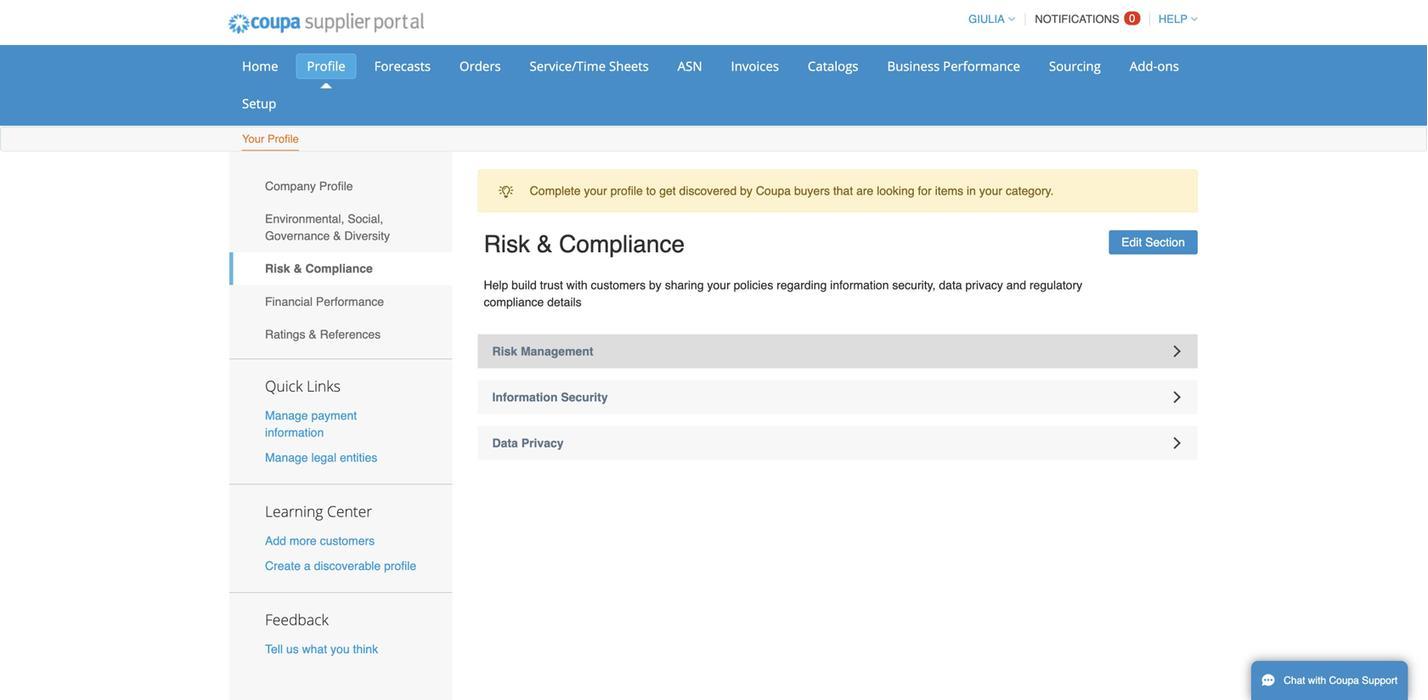 Task type: describe. For each thing, give the bounding box(es) containing it.
edit section link
[[1109, 230, 1198, 254]]

service/time
[[530, 57, 606, 75]]

home
[[242, 57, 278, 75]]

data
[[492, 436, 518, 450]]

chat with coupa support button
[[1251, 661, 1408, 700]]

ons
[[1158, 57, 1179, 75]]

giulia link
[[961, 13, 1015, 25]]

notifications 0
[[1035, 12, 1136, 25]]

that
[[833, 184, 853, 198]]

business performance link
[[876, 54, 1031, 79]]

company
[[265, 179, 316, 193]]

add
[[265, 534, 286, 548]]

business performance
[[887, 57, 1020, 75]]

by inside help build trust with customers by sharing your policies regarding information security, data privacy and regulatory compliance details
[[649, 278, 662, 292]]

create
[[265, 559, 301, 572]]

your profile
[[242, 133, 299, 145]]

company profile link
[[229, 169, 452, 202]]

data privacy button
[[478, 426, 1198, 460]]

information security
[[492, 390, 608, 404]]

center
[[327, 501, 372, 521]]

to
[[646, 184, 656, 198]]

buyers
[[794, 184, 830, 198]]

regulatory
[[1030, 278, 1083, 292]]

ratings & references
[[265, 327, 381, 341]]

profile for company profile
[[319, 179, 353, 193]]

tell us what you think
[[265, 642, 378, 656]]

risk management button
[[478, 334, 1198, 368]]

information security heading
[[478, 380, 1198, 414]]

customers inside help build trust with customers by sharing your policies regarding information security, data privacy and regulatory compliance details
[[591, 278, 646, 292]]

references
[[320, 327, 381, 341]]

financial
[[265, 295, 313, 308]]

giulia
[[969, 13, 1005, 25]]

discovered
[[679, 184, 737, 198]]

help for help
[[1159, 13, 1188, 25]]

1 vertical spatial customers
[[320, 534, 375, 548]]

tell
[[265, 642, 283, 656]]

regarding
[[777, 278, 827, 292]]

coupa inside alert
[[756, 184, 791, 198]]

environmental,
[[265, 212, 344, 226]]

with inside button
[[1308, 675, 1326, 686]]

data privacy heading
[[478, 426, 1198, 460]]

orders
[[460, 57, 501, 75]]

help for help build trust with customers by sharing your policies regarding information security, data privacy and regulatory compliance details
[[484, 278, 508, 292]]

& inside environmental, social, governance & diversity
[[333, 229, 341, 243]]

forecasts
[[374, 57, 431, 75]]

privacy
[[966, 278, 1003, 292]]

manage for manage legal entities
[[265, 451, 308, 464]]

coupa inside button
[[1329, 675, 1359, 686]]

discoverable
[[314, 559, 381, 572]]

compliance inside 'link'
[[305, 262, 373, 275]]

learning center
[[265, 501, 372, 521]]

build
[[512, 278, 537, 292]]

risk inside dropdown button
[[492, 345, 517, 358]]

asn link
[[667, 54, 713, 79]]

data
[[939, 278, 962, 292]]

create a discoverable profile
[[265, 559, 416, 572]]

invoices
[[731, 57, 779, 75]]

sourcing link
[[1038, 54, 1112, 79]]

financial performance
[[265, 295, 384, 308]]

0 vertical spatial profile
[[307, 57, 346, 75]]

0 vertical spatial risk & compliance
[[484, 231, 685, 258]]

profile link
[[296, 54, 357, 79]]

sheets
[[609, 57, 649, 75]]

management
[[521, 345, 593, 358]]

edit section
[[1122, 236, 1185, 249]]

add-
[[1130, 57, 1158, 75]]

& up trust
[[537, 231, 553, 258]]

information inside help build trust with customers by sharing your policies regarding information security, data privacy and regulatory compliance details
[[830, 278, 889, 292]]

setup link
[[231, 91, 287, 116]]

risk & compliance link
[[229, 252, 452, 285]]

looking
[[877, 184, 915, 198]]

invoices link
[[720, 54, 790, 79]]

what
[[302, 642, 327, 656]]

policies
[[734, 278, 773, 292]]

section
[[1146, 236, 1185, 249]]

catalogs link
[[797, 54, 870, 79]]

forecasts link
[[363, 54, 442, 79]]

privacy
[[521, 436, 564, 450]]

security,
[[892, 278, 936, 292]]

compliance
[[484, 295, 544, 309]]

for
[[918, 184, 932, 198]]

profile for your profile
[[268, 133, 299, 145]]

add-ons link
[[1119, 54, 1190, 79]]

manage legal entities
[[265, 451, 377, 464]]

0 horizontal spatial your
[[584, 184, 607, 198]]

legal
[[311, 451, 336, 464]]

risk management heading
[[478, 334, 1198, 368]]

create a discoverable profile link
[[265, 559, 416, 572]]

asn
[[678, 57, 702, 75]]

with inside help build trust with customers by sharing your policies regarding information security, data privacy and regulatory compliance details
[[566, 278, 588, 292]]

service/time sheets
[[530, 57, 649, 75]]

orders link
[[449, 54, 512, 79]]



Task type: locate. For each thing, give the bounding box(es) containing it.
1 horizontal spatial information
[[830, 278, 889, 292]]

entities
[[340, 451, 377, 464]]

0 vertical spatial profile
[[611, 184, 643, 198]]

0 horizontal spatial coupa
[[756, 184, 791, 198]]

sourcing
[[1049, 57, 1101, 75]]

information left security, on the right top of the page
[[830, 278, 889, 292]]

sharing
[[665, 278, 704, 292]]

catalogs
[[808, 57, 859, 75]]

1 horizontal spatial by
[[740, 184, 753, 198]]

2 vertical spatial risk
[[492, 345, 517, 358]]

0 horizontal spatial by
[[649, 278, 662, 292]]

by right discovered
[[740, 184, 753, 198]]

profile inside complete your profile to get discovered by coupa buyers that are looking for items in your category. alert
[[611, 184, 643, 198]]

risk & compliance up financial performance
[[265, 262, 373, 275]]

help
[[1159, 13, 1188, 25], [484, 278, 508, 292]]

add more customers
[[265, 534, 375, 548]]

0 horizontal spatial information
[[265, 426, 324, 439]]

compliance up the financial performance link
[[305, 262, 373, 275]]

0 vertical spatial help
[[1159, 13, 1188, 25]]

help build trust with customers by sharing your policies regarding information security, data privacy and regulatory compliance details
[[484, 278, 1083, 309]]

your right the complete
[[584, 184, 607, 198]]

0 horizontal spatial profile
[[384, 559, 416, 572]]

security
[[561, 390, 608, 404]]

with
[[566, 278, 588, 292], [1308, 675, 1326, 686]]

risk down compliance
[[492, 345, 517, 358]]

service/time sheets link
[[519, 54, 660, 79]]

add more customers link
[[265, 534, 375, 548]]

profile up environmental, social, governance & diversity link
[[319, 179, 353, 193]]

help inside help build trust with customers by sharing your policies regarding information security, data privacy and regulatory compliance details
[[484, 278, 508, 292]]

information up manage legal entities
[[265, 426, 324, 439]]

profile
[[611, 184, 643, 198], [384, 559, 416, 572]]

think
[[353, 642, 378, 656]]

by inside alert
[[740, 184, 753, 198]]

your right the sharing
[[707, 278, 730, 292]]

navigation
[[961, 3, 1198, 36]]

manage down quick
[[265, 409, 308, 422]]

2 horizontal spatial your
[[979, 184, 1003, 198]]

2 manage from the top
[[265, 451, 308, 464]]

manage left legal
[[265, 451, 308, 464]]

edit
[[1122, 236, 1142, 249]]

coupa
[[756, 184, 791, 198], [1329, 675, 1359, 686]]

you
[[331, 642, 350, 656]]

0 horizontal spatial customers
[[320, 534, 375, 548]]

governance
[[265, 229, 330, 243]]

in
[[967, 184, 976, 198]]

0 vertical spatial by
[[740, 184, 753, 198]]

1 horizontal spatial help
[[1159, 13, 1188, 25]]

environmental, social, governance & diversity link
[[229, 202, 452, 252]]

2 vertical spatial profile
[[319, 179, 353, 193]]

performance for business performance
[[943, 57, 1020, 75]]

& inside 'link'
[[294, 262, 302, 275]]

manage legal entities link
[[265, 451, 377, 464]]

environmental, social, governance & diversity
[[265, 212, 390, 243]]

1 horizontal spatial performance
[[943, 57, 1020, 75]]

profile right discoverable on the left bottom
[[384, 559, 416, 572]]

with right "chat"
[[1308, 675, 1326, 686]]

compliance down the to at the top left of page
[[559, 231, 685, 258]]

profile down coupa supplier portal "image"
[[307, 57, 346, 75]]

0 horizontal spatial compliance
[[305, 262, 373, 275]]

0 horizontal spatial help
[[484, 278, 508, 292]]

0 vertical spatial compliance
[[559, 231, 685, 258]]

help right 0 at the top right
[[1159, 13, 1188, 25]]

coupa left support
[[1329, 675, 1359, 686]]

0 vertical spatial customers
[[591, 278, 646, 292]]

links
[[307, 376, 341, 396]]

customers left the sharing
[[591, 278, 646, 292]]

1 vertical spatial compliance
[[305, 262, 373, 275]]

add-ons
[[1130, 57, 1179, 75]]

profile right your
[[268, 133, 299, 145]]

your right in
[[979, 184, 1003, 198]]

performance
[[943, 57, 1020, 75], [316, 295, 384, 308]]

tell us what you think button
[[265, 640, 378, 657]]

and
[[1007, 278, 1026, 292]]

1 horizontal spatial risk & compliance
[[484, 231, 685, 258]]

1 horizontal spatial with
[[1308, 675, 1326, 686]]

& left diversity
[[333, 229, 341, 243]]

performance down the giulia
[[943, 57, 1020, 75]]

support
[[1362, 675, 1398, 686]]

payment
[[311, 409, 357, 422]]

1 vertical spatial information
[[265, 426, 324, 439]]

with up details
[[566, 278, 588, 292]]

performance inside 'link'
[[943, 57, 1020, 75]]

risk management
[[492, 345, 593, 358]]

0 vertical spatial with
[[566, 278, 588, 292]]

by left the sharing
[[649, 278, 662, 292]]

customers up discoverable on the left bottom
[[320, 534, 375, 548]]

manage inside the manage payment information
[[265, 409, 308, 422]]

risk & compliance
[[484, 231, 685, 258], [265, 262, 373, 275]]

information
[[830, 278, 889, 292], [265, 426, 324, 439]]

a
[[304, 559, 311, 572]]

compliance
[[559, 231, 685, 258], [305, 262, 373, 275]]

complete your profile to get discovered by coupa buyers that are looking for items in your category.
[[530, 184, 1054, 198]]

get
[[659, 184, 676, 198]]

1 vertical spatial profile
[[384, 559, 416, 572]]

chat with coupa support
[[1284, 675, 1398, 686]]

1 vertical spatial manage
[[265, 451, 308, 464]]

1 vertical spatial coupa
[[1329, 675, 1359, 686]]

coupa supplier portal image
[[217, 3, 436, 45]]

1 horizontal spatial customers
[[591, 278, 646, 292]]

learning
[[265, 501, 323, 521]]

complete
[[530, 184, 581, 198]]

navigation containing notifications 0
[[961, 3, 1198, 36]]

1 vertical spatial profile
[[268, 133, 299, 145]]

risk up financial
[[265, 262, 290, 275]]

0 horizontal spatial risk & compliance
[[265, 262, 373, 275]]

1 vertical spatial help
[[484, 278, 508, 292]]

risk & compliance inside 'link'
[[265, 262, 373, 275]]

0 horizontal spatial performance
[[316, 295, 384, 308]]

items
[[935, 184, 964, 198]]

by
[[740, 184, 753, 198], [649, 278, 662, 292]]

1 horizontal spatial coupa
[[1329, 675, 1359, 686]]

coupa left buyers
[[756, 184, 791, 198]]

0 vertical spatial manage
[[265, 409, 308, 422]]

complete your profile to get discovered by coupa buyers that are looking for items in your category. alert
[[478, 169, 1198, 212]]

0 vertical spatial coupa
[[756, 184, 791, 198]]

your inside help build trust with customers by sharing your policies regarding information security, data privacy and regulatory compliance details
[[707, 278, 730, 292]]

performance for financial performance
[[316, 295, 384, 308]]

setup
[[242, 95, 276, 112]]

0 vertical spatial information
[[830, 278, 889, 292]]

trust
[[540, 278, 563, 292]]

& down governance
[[294, 262, 302, 275]]

information inside the manage payment information
[[265, 426, 324, 439]]

home link
[[231, 54, 289, 79]]

quick
[[265, 376, 303, 396]]

risk & compliance up trust
[[484, 231, 685, 258]]

notifications
[[1035, 13, 1120, 25]]

category.
[[1006, 184, 1054, 198]]

1 horizontal spatial profile
[[611, 184, 643, 198]]

0 vertical spatial risk
[[484, 231, 530, 258]]

1 vertical spatial with
[[1308, 675, 1326, 686]]

& right ratings
[[309, 327, 317, 341]]

manage for manage payment information
[[265, 409, 308, 422]]

us
[[286, 642, 299, 656]]

company profile
[[265, 179, 353, 193]]

information security button
[[478, 380, 1198, 414]]

performance up references
[[316, 295, 384, 308]]

1 manage from the top
[[265, 409, 308, 422]]

information
[[492, 390, 558, 404]]

1 horizontal spatial your
[[707, 278, 730, 292]]

help up compliance
[[484, 278, 508, 292]]

1 vertical spatial risk
[[265, 262, 290, 275]]

risk up the 'build'
[[484, 231, 530, 258]]

0 vertical spatial performance
[[943, 57, 1020, 75]]

help inside navigation
[[1159, 13, 1188, 25]]

1 vertical spatial by
[[649, 278, 662, 292]]

0
[[1129, 12, 1136, 25]]

1 horizontal spatial compliance
[[559, 231, 685, 258]]

risk inside 'link'
[[265, 262, 290, 275]]

0 horizontal spatial with
[[566, 278, 588, 292]]

are
[[857, 184, 874, 198]]

profile left the to at the top left of page
[[611, 184, 643, 198]]

diversity
[[344, 229, 390, 243]]

financial performance link
[[229, 285, 452, 318]]

1 vertical spatial performance
[[316, 295, 384, 308]]

1 vertical spatial risk & compliance
[[265, 262, 373, 275]]

manage payment information
[[265, 409, 357, 439]]

quick links
[[265, 376, 341, 396]]

details
[[547, 295, 582, 309]]



Task type: vqa. For each thing, say whether or not it's contained in the screenshot.
leftmost Net
no



